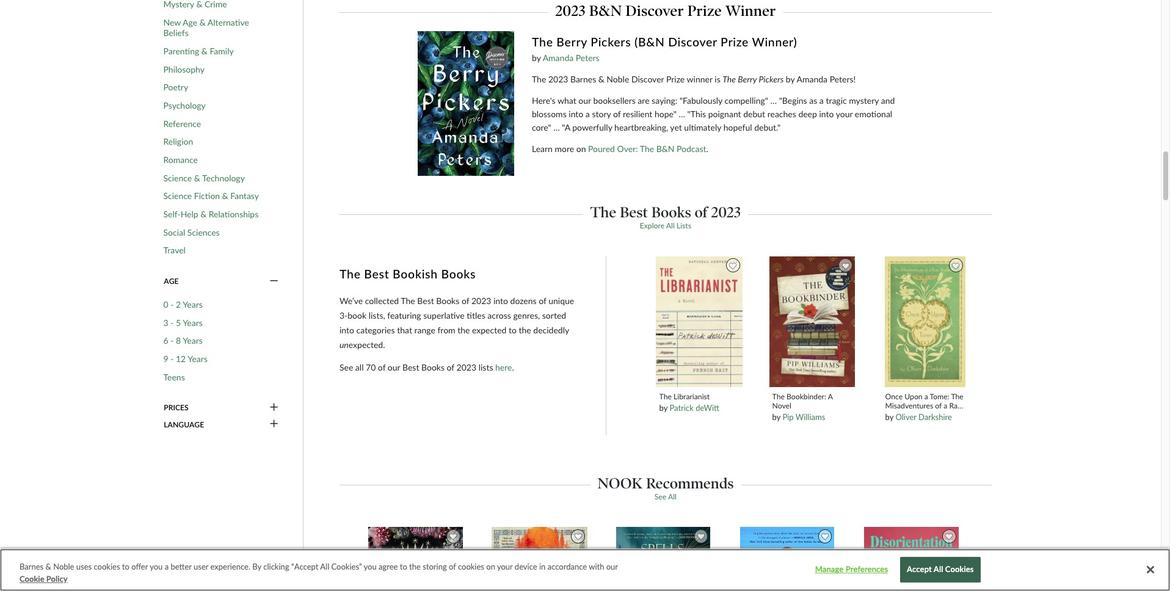 Task type: locate. For each thing, give the bounding box(es) containing it.
the berry pickers (b&n discover prize winner) image
[[418, 31, 514, 176]]

the left storing
[[409, 562, 421, 572]]

all inside nook recommends see all
[[668, 492, 677, 502]]

what
[[558, 95, 576, 106]]

accordance
[[548, 562, 587, 572]]

years right 8
[[183, 336, 203, 346]]

1 vertical spatial b&n
[[656, 143, 675, 154]]

2 horizontal spatial to
[[509, 325, 517, 336]]

our
[[579, 95, 591, 106], [388, 362, 400, 373], [606, 562, 618, 572]]

by up "begins
[[786, 74, 795, 84]]

1 vertical spatial .
[[512, 362, 514, 373]]

a down tome:
[[944, 401, 948, 411]]

the inside barnes & noble uses cookies to offer you a better user experience. by clicking "accept all cookies" you agree to the storing of cookies on your device in accordance with our cookie policy
[[409, 562, 421, 572]]

our right '70'
[[388, 362, 400, 373]]

un
[[340, 340, 349, 350]]

by
[[252, 562, 261, 572]]

debut
[[743, 109, 765, 119]]

patrick dewitt link
[[670, 403, 719, 413]]

categories
[[356, 325, 395, 336]]

by left amanda peters link
[[532, 52, 541, 63]]

bookish
[[393, 267, 438, 281]]

0 vertical spatial noble
[[607, 74, 629, 84]]

1 vertical spatial discover
[[668, 35, 717, 49]]

of
[[613, 109, 621, 119], [695, 204, 708, 221], [462, 296, 469, 306], [539, 296, 546, 306], [378, 362, 386, 373], [447, 362, 454, 373], [935, 401, 942, 411], [449, 562, 456, 572]]

0 vertical spatial berry
[[557, 35, 587, 49]]

1 vertical spatial age
[[164, 277, 179, 286]]

… up the yet
[[679, 109, 685, 119]]

cookies right uses
[[94, 562, 120, 572]]

best inside the best books of 2023 explore all lists
[[620, 204, 648, 221]]

your down tragic
[[836, 109, 853, 119]]

1 horizontal spatial you
[[364, 562, 377, 572]]

2 vertical spatial our
[[606, 562, 618, 572]]

- left "2"
[[171, 299, 174, 310]]

- left 8
[[171, 336, 174, 346]]

2 horizontal spatial …
[[771, 95, 777, 106]]

0 horizontal spatial you
[[150, 562, 163, 572]]

years right "2"
[[183, 299, 203, 310]]

to down the across
[[509, 325, 517, 336]]

years right 12
[[188, 354, 208, 364]]

explore all lists link
[[640, 221, 691, 230]]

we've collected the best books of 2023 into dozens of unique 3-book lists, featuring superlative titles across genres, sorted into categories that range from the expected to the decidedly un expected.
[[340, 296, 574, 350]]

1 horizontal spatial our
[[579, 95, 591, 106]]

0 horizontal spatial see
[[340, 362, 353, 373]]

b&n up peters
[[589, 2, 622, 20]]

your inside here's what our booksellers are saying: "fabulously compelling" … "begins as a tragic mystery and blossoms into a story of resilient hope" … "this poignant debut reaches deep into your emotional core" … "a powerfully heartbreaking, yet ultimately hopeful debut."
[[836, 109, 853, 119]]

bookseller
[[885, 411, 920, 420]]

into down 'what'
[[569, 109, 583, 119]]

… up reaches
[[771, 95, 777, 106]]

oliver
[[896, 412, 917, 422]]

years for 0 - 2 years
[[183, 299, 203, 310]]

0 vertical spatial our
[[579, 95, 591, 106]]

0 horizontal spatial your
[[497, 562, 513, 572]]

the inside 'the librarianist by patrick dewitt'
[[659, 392, 672, 401]]

best up collected
[[364, 267, 389, 281]]

6 - 8 years link
[[163, 336, 203, 346]]

0 horizontal spatial noble
[[53, 562, 74, 572]]

1 vertical spatial noble
[[53, 562, 74, 572]]

1 horizontal spatial age
[[183, 17, 197, 27]]

age up 0
[[164, 277, 179, 286]]

expected.
[[349, 340, 385, 350]]

0 vertical spatial amanda
[[543, 52, 574, 63]]

1 horizontal spatial amanda
[[797, 74, 828, 84]]

minus image
[[270, 276, 278, 287]]

1 horizontal spatial your
[[836, 109, 853, 119]]

recommends
[[646, 475, 734, 492]]

0 horizontal spatial b&n
[[589, 2, 622, 20]]

parenting
[[163, 46, 199, 56]]

the right from
[[458, 325, 470, 336]]

2 horizontal spatial the
[[519, 325, 531, 336]]

poetry link
[[163, 82, 188, 93]]

1 horizontal spatial .
[[706, 143, 708, 154]]

all right accept
[[934, 565, 943, 575]]

discover up (b&n
[[626, 2, 684, 20]]

all
[[355, 362, 364, 373]]

experience.
[[210, 562, 250, 572]]

0 horizontal spatial amanda
[[543, 52, 574, 63]]

1 horizontal spatial see
[[655, 492, 667, 502]]

2 vertical spatial …
[[554, 122, 560, 132]]

compelling"
[[725, 95, 768, 106]]

0 vertical spatial on
[[576, 143, 586, 154]]

manage
[[815, 565, 844, 575]]

best up superlative
[[417, 296, 434, 306]]

discover inside the berry pickers (b&n discover prize winner) by amanda peters
[[668, 35, 717, 49]]

agree
[[379, 562, 398, 572]]

0 horizontal spatial barnes
[[20, 562, 44, 572]]

cookies
[[945, 565, 974, 575]]

williams
[[796, 412, 825, 422]]

science inside "link"
[[163, 173, 192, 183]]

by left oliver
[[885, 412, 894, 422]]

berry up amanda peters link
[[557, 35, 587, 49]]

a right upon
[[925, 392, 928, 401]]

relationships
[[209, 209, 259, 219]]

2023 inside the best books of 2023 explore all lists
[[711, 204, 741, 221]]

2 vertical spatial books
[[421, 362, 445, 373]]

0 horizontal spatial cookies
[[94, 562, 120, 572]]

on right more
[[576, 143, 586, 154]]

cookies"
[[331, 562, 362, 572]]

1 horizontal spatial barnes
[[570, 74, 596, 84]]

amanda left peters
[[543, 52, 574, 63]]

barnes inside barnes & noble uses cookies to offer you a better user experience. by clicking "accept all cookies" you agree to the storing of cookies on your device in accordance with our cookie policy
[[20, 562, 44, 572]]

1 horizontal spatial noble
[[607, 74, 629, 84]]

all left lists in the right of the page
[[666, 221, 675, 230]]

& right the fiction
[[222, 191, 228, 201]]

barnes down peters
[[570, 74, 596, 84]]

2023
[[555, 2, 586, 20], [548, 74, 568, 84], [711, 204, 741, 221], [471, 296, 491, 306], [457, 362, 476, 373]]

& left alternative at the left top of the page
[[200, 17, 206, 27]]

by left patrick
[[659, 403, 668, 413]]

0 horizontal spatial the
[[409, 562, 421, 572]]

6 - 8 years
[[163, 336, 203, 346]]

1 vertical spatial prize
[[721, 35, 749, 49]]

noble up booksellers
[[607, 74, 629, 84]]

pip
[[783, 412, 794, 422]]

see down recommends
[[655, 492, 667, 502]]

0 horizontal spatial our
[[388, 362, 400, 373]]

barnes up cookie
[[20, 562, 44, 572]]

… left "a
[[554, 122, 560, 132]]

& right help
[[200, 209, 207, 219]]

psychology
[[163, 100, 206, 110]]

1 horizontal spatial b&n
[[656, 143, 675, 154]]

by oliver darkshire
[[885, 412, 952, 422]]

accept all cookies button
[[900, 557, 981, 583]]

the inside we've collected the best books of 2023 into dozens of unique 3-book lists, featuring superlative titles across genres, sorted into categories that range from the expected to the decidedly un expected.
[[401, 296, 415, 306]]

1 horizontal spatial berry
[[738, 74, 757, 84]]

0 vertical spatial science
[[163, 173, 192, 183]]

your left device
[[497, 562, 513, 572]]

once upon a tome: the misadventures of a rare bookseller
[[885, 392, 964, 420]]

all down recommends
[[668, 492, 677, 502]]

the best books of 2023 explore all lists
[[591, 204, 741, 230]]

1 vertical spatial barnes
[[20, 562, 44, 572]]

2023 b&n discover prize winner
[[555, 2, 776, 20]]

noble up policy
[[53, 562, 74, 572]]

to right agree
[[400, 562, 407, 572]]

science for science fiction & fantasy
[[163, 191, 192, 201]]

2 vertical spatial prize
[[666, 74, 685, 84]]

into up the across
[[494, 296, 508, 306]]

1 horizontal spatial pickers
[[759, 74, 784, 84]]

explore
[[640, 221, 665, 230]]

a right as
[[820, 95, 824, 106]]

- right 9
[[171, 354, 174, 364]]

& up the fiction
[[194, 173, 200, 183]]

books down range
[[421, 362, 445, 373]]

3-
[[340, 310, 348, 321]]

1 vertical spatial amanda
[[797, 74, 828, 84]]

2 science from the top
[[163, 191, 192, 201]]

to left offer
[[122, 562, 129, 572]]

-
[[171, 299, 174, 310], [171, 317, 174, 328], [171, 336, 174, 346], [171, 354, 174, 364]]

prize up the berry pickers (b&n discover prize winner) link
[[688, 2, 722, 20]]

- right 3
[[171, 317, 174, 328]]

0 vertical spatial your
[[836, 109, 853, 119]]

1 vertical spatial your
[[497, 562, 513, 572]]

dewitt
[[696, 403, 719, 413]]

0 vertical spatial age
[[183, 17, 197, 27]]

parenting & family link
[[163, 46, 234, 56]]

. down ultimately
[[706, 143, 708, 154]]

on
[[576, 143, 586, 154], [486, 562, 495, 572]]

winner
[[726, 2, 776, 20]]

all right ""accept"
[[320, 562, 329, 572]]

0 - 2 years link
[[163, 299, 203, 310]]

1 vertical spatial see
[[655, 492, 667, 502]]

romance
[[163, 154, 198, 165]]

2 vertical spatial discover
[[632, 74, 664, 84]]

clicking
[[263, 562, 289, 572]]

mystery
[[849, 95, 879, 106]]

once
[[885, 392, 903, 401]]

1 vertical spatial …
[[679, 109, 685, 119]]

5
[[176, 317, 181, 328]]

all inside the best books of 2023 explore all lists
[[666, 221, 675, 230]]

prize down winner
[[721, 35, 749, 49]]

age inside dropdown button
[[164, 277, 179, 286]]

disorientation: a novel image
[[864, 527, 959, 591]]

berry
[[557, 35, 587, 49], [738, 74, 757, 84]]

pickers up peters
[[591, 35, 631, 49]]

prize up saying:
[[666, 74, 685, 84]]

0 vertical spatial barnes
[[570, 74, 596, 84]]

1 - from the top
[[171, 299, 174, 310]]

0 horizontal spatial age
[[164, 277, 179, 286]]

manage preferences button
[[814, 558, 890, 582]]

b&n down the yet
[[656, 143, 675, 154]]

amanda up as
[[797, 74, 828, 84]]

our right with
[[606, 562, 618, 572]]

on left device
[[486, 562, 495, 572]]

& up cookie policy link
[[46, 562, 51, 572]]

1 vertical spatial pickers
[[759, 74, 784, 84]]

best up "explore"
[[620, 204, 648, 221]]

story
[[592, 109, 611, 119]]

sorted
[[542, 310, 566, 321]]

0 horizontal spatial on
[[486, 562, 495, 572]]

books up "explore all lists" link
[[652, 204, 691, 221]]

all inside barnes & noble uses cookies to offer you a better user experience. by clicking "accept all cookies" you agree to the storing of cookies on your device in accordance with our cookie policy
[[320, 562, 329, 572]]

your
[[836, 109, 853, 119], [497, 562, 513, 572]]

storing
[[423, 562, 447, 572]]

0 horizontal spatial .
[[512, 362, 514, 373]]

0 vertical spatial pickers
[[591, 35, 631, 49]]

to
[[509, 325, 517, 336], [122, 562, 129, 572], [400, 562, 407, 572]]

noble
[[607, 74, 629, 84], [53, 562, 74, 572]]

cookies right storing
[[458, 562, 484, 572]]

the inside the best books of 2023 explore all lists
[[591, 204, 616, 221]]

noble inside barnes & noble uses cookies to offer you a better user experience. by clicking "accept all cookies" you agree to the storing of cookies on your device in accordance with our cookie policy
[[53, 562, 74, 572]]

1 vertical spatial books
[[436, 296, 460, 306]]

1 horizontal spatial to
[[400, 562, 407, 572]]

hopeful
[[724, 122, 752, 132]]

technology
[[202, 173, 245, 183]]

the
[[532, 35, 553, 49], [532, 74, 546, 84], [723, 74, 736, 84], [640, 143, 654, 154], [591, 204, 616, 221], [340, 267, 361, 281], [401, 296, 415, 306], [659, 392, 672, 401], [772, 392, 785, 401], [951, 392, 964, 401]]

lists
[[479, 362, 493, 373]]

2 horizontal spatial our
[[606, 562, 618, 572]]

discover up the 2023 barnes & noble discover prize winner is the berry pickers by amanda peters!
[[668, 35, 717, 49]]

our inside barnes & noble uses cookies to offer you a better user experience. by clicking "accept all cookies" you agree to the storing of cookies on your device in accordance with our cookie policy
[[606, 562, 618, 572]]

1 vertical spatial science
[[163, 191, 192, 201]]

4 - from the top
[[171, 354, 174, 364]]

age
[[183, 17, 197, 27], [164, 277, 179, 286]]

psychology link
[[163, 100, 206, 111]]

…
[[771, 95, 777, 106], [679, 109, 685, 119], [554, 122, 560, 132]]

science down romance link
[[163, 173, 192, 183]]

0 horizontal spatial berry
[[557, 35, 587, 49]]

parenting & family
[[163, 46, 234, 56]]

family
[[210, 46, 234, 56]]

science up self-
[[163, 191, 192, 201]]

the 2023 barnes & noble discover prize winner is the berry pickers by amanda peters!
[[532, 74, 856, 84]]

featuring
[[387, 310, 421, 321]]

3 - from the top
[[171, 336, 174, 346]]

berry up compelling" in the right top of the page
[[738, 74, 757, 84]]

"fabulously
[[680, 95, 723, 106]]

unique
[[549, 296, 574, 306]]

age up "beliefs"
[[183, 17, 197, 27]]

by left pip
[[772, 412, 781, 422]]

books up superlative
[[436, 296, 460, 306]]

see left "all"
[[340, 362, 353, 373]]

2 - from the top
[[171, 317, 174, 328]]

years right 5
[[183, 317, 203, 328]]

2023 inside we've collected the best books of 2023 into dozens of unique 3-book lists, featuring superlative titles across genres, sorted into categories that range from the expected to the decidedly un expected.
[[471, 296, 491, 306]]

0 horizontal spatial pickers
[[591, 35, 631, 49]]

booksellers
[[593, 95, 636, 106]]

discover up are
[[632, 74, 664, 84]]

1 vertical spatial on
[[486, 562, 495, 572]]

here's
[[532, 95, 556, 106]]

0 vertical spatial see
[[340, 362, 353, 373]]

science for science & technology
[[163, 173, 192, 183]]

years for 9 - 12 years
[[188, 354, 208, 364]]

. right lists
[[512, 362, 514, 373]]

the down the genres,
[[519, 325, 531, 336]]

1 horizontal spatial on
[[576, 143, 586, 154]]

& inside new age & alternative beliefs
[[200, 17, 206, 27]]

you right offer
[[150, 562, 163, 572]]

1 science from the top
[[163, 173, 192, 183]]

0 vertical spatial books
[[652, 204, 691, 221]]

self-help & relationships link
[[163, 209, 259, 220]]

self-
[[163, 209, 181, 219]]

a left better
[[165, 562, 169, 572]]

age inside new age & alternative beliefs
[[183, 17, 197, 27]]

see all link
[[655, 492, 677, 502]]

social sciences
[[163, 227, 220, 237]]

novel
[[772, 401, 792, 411]]

9 - 12 years link
[[163, 354, 208, 364]]

1 horizontal spatial cookies
[[458, 562, 484, 572]]

you left agree
[[364, 562, 377, 572]]

pickers
[[591, 35, 631, 49], [759, 74, 784, 84]]

a left story
[[586, 109, 590, 119]]

upon
[[905, 392, 923, 401]]

pickers up "begins
[[759, 74, 784, 84]]

our right 'what'
[[579, 95, 591, 106]]



Task type: vqa. For each thing, say whether or not it's contained in the screenshot.
The Dozens at the bottom
yes



Task type: describe. For each thing, give the bounding box(es) containing it.
science fiction & fantasy
[[163, 191, 259, 201]]

of inside here's what our booksellers are saying: "fabulously compelling" … "begins as a tragic mystery and blossoms into a story of resilient hope" … "this poignant debut reaches deep into your emotional core" … "a powerfully heartbreaking, yet ultimately hopeful debut."
[[613, 109, 621, 119]]

once upon a tome: the misadventures of a rare bookseller image
[[884, 256, 966, 388]]

see all 70 of our best books of 2023 lists here .
[[340, 362, 514, 373]]

- for 3
[[171, 317, 174, 328]]

2 you from the left
[[364, 562, 377, 572]]

by inside the berry pickers (b&n discover prize winner) by amanda peters
[[532, 52, 541, 63]]

the inside the berry pickers (b&n discover prize winner) by amanda peters
[[532, 35, 553, 49]]

amanda inside the berry pickers (b&n discover prize winner) by amanda peters
[[543, 52, 574, 63]]

poured over: the b&n podcast link
[[588, 143, 706, 154]]

1 horizontal spatial the
[[458, 325, 470, 336]]

- for 9
[[171, 354, 174, 364]]

see inside nook recommends see all
[[655, 492, 667, 502]]

oliver darkshire link
[[896, 412, 952, 422]]

& inside barnes & noble uses cookies to offer you a better user experience. by clicking "accept all cookies" you agree to the storing of cookies on your device in accordance with our cookie policy
[[46, 562, 51, 572]]

reference link
[[163, 118, 201, 129]]

by inside the bookbinder: a novel by pip williams
[[772, 412, 781, 422]]

in
[[539, 562, 546, 572]]

the inside once upon a tome: the misadventures of a rare bookseller
[[951, 392, 964, 401]]

years for 6 - 8 years
[[183, 336, 203, 346]]

0 vertical spatial .
[[706, 143, 708, 154]]

0
[[163, 299, 168, 310]]

learn
[[532, 143, 553, 154]]

our inside here's what our booksellers are saying: "fabulously compelling" … "begins as a tragic mystery and blossoms into a story of resilient hope" … "this poignant debut reaches deep into your emotional core" … "a powerfully heartbreaking, yet ultimately hopeful debut."
[[579, 95, 591, 106]]

to inside we've collected the best books of 2023 into dozens of unique 3-book lists, featuring superlative titles across genres, sorted into categories that range from the expected to the decidedly un expected.
[[509, 325, 517, 336]]

saying:
[[652, 95, 678, 106]]

pickers inside the berry pickers (b&n discover prize winner) by amanda peters
[[591, 35, 631, 49]]

new age & alternative beliefs link
[[163, 17, 265, 38]]

& up booksellers
[[598, 74, 605, 84]]

of inside once upon a tome: the misadventures of a rare bookseller
[[935, 401, 942, 411]]

0 vertical spatial discover
[[626, 2, 684, 20]]

8
[[176, 336, 181, 346]]

0 horizontal spatial to
[[122, 562, 129, 572]]

privacy alert dialog
[[0, 549, 1170, 591]]

new
[[163, 17, 181, 27]]

expected
[[472, 325, 507, 336]]

heartbreaking,
[[615, 122, 668, 132]]

dozens
[[510, 296, 537, 306]]

as
[[809, 95, 817, 106]]

age button
[[163, 276, 279, 287]]

lists
[[677, 221, 691, 230]]

social sciences link
[[163, 227, 220, 238]]

the unsinkable greta james image
[[740, 527, 835, 591]]

& inside "link"
[[194, 173, 200, 183]]

are
[[638, 95, 650, 106]]

device
[[515, 562, 537, 572]]

the bookbinder: a novel image
[[769, 256, 856, 388]]

language
[[164, 420, 204, 429]]

sciences
[[187, 227, 220, 237]]

travel link
[[163, 245, 186, 256]]

rare
[[949, 401, 964, 411]]

peters!
[[830, 74, 856, 84]]

book
[[348, 310, 367, 321]]

into down tragic
[[819, 109, 834, 119]]

0 vertical spatial b&n
[[589, 2, 622, 20]]

the berry pickers (b&n discover prize winner) by amanda peters
[[532, 35, 797, 63]]

0 vertical spatial …
[[771, 95, 777, 106]]

the bookbinder: a novel link
[[772, 392, 852, 411]]

spells for forgetting: a novel image
[[616, 527, 711, 591]]

70
[[366, 362, 376, 373]]

by inside 'the librarianist by patrick dewitt'
[[659, 403, 668, 413]]

(b&n
[[635, 35, 665, 49]]

- for 0
[[171, 299, 174, 310]]

berry inside the berry pickers (b&n discover prize winner) by amanda peters
[[557, 35, 587, 49]]

plus image
[[270, 419, 278, 430]]

winner
[[687, 74, 713, 84]]

once upon a tome: the misadventures of a rare bookseller link
[[885, 392, 965, 420]]

0 vertical spatial prize
[[688, 2, 722, 20]]

the librarianist by patrick dewitt
[[659, 392, 719, 413]]

all inside button
[[934, 565, 943, 575]]

deep
[[799, 109, 817, 119]]

resilient
[[623, 109, 653, 119]]

the inside the bookbinder: a novel by pip williams
[[772, 392, 785, 401]]

hope"
[[655, 109, 677, 119]]

policy
[[46, 574, 68, 584]]

of inside the best books of 2023 explore all lists
[[695, 204, 708, 221]]

books inside the best books of 2023 explore all lists
[[652, 204, 691, 221]]

"accept
[[291, 562, 318, 572]]

nook recommends see all
[[597, 475, 734, 502]]

pip williams link
[[783, 412, 825, 422]]

science & technology link
[[163, 173, 245, 183]]

emotional
[[855, 109, 892, 119]]

1 you from the left
[[150, 562, 163, 572]]

new age & alternative beliefs
[[163, 17, 249, 38]]

on inside barnes & noble uses cookies to offer you a better user experience. by clicking "accept all cookies" you agree to the storing of cookies on your device in accordance with our cookie policy
[[486, 562, 495, 572]]

a
[[828, 392, 833, 401]]

here
[[495, 362, 512, 373]]

fantasy
[[230, 191, 259, 201]]

1 horizontal spatial …
[[679, 109, 685, 119]]

prize inside the berry pickers (b&n discover prize winner) by amanda peters
[[721, 35, 749, 49]]

ultimately
[[684, 122, 721, 132]]

here's what our booksellers are saying: "fabulously compelling" … "begins as a tragic mystery and blossoms into a story of resilient hope" … "this poignant debut reaches deep into your emotional core" … "a powerfully heartbreaking, yet ultimately hopeful debut."
[[532, 95, 895, 132]]

science fiction & fantasy link
[[163, 191, 259, 201]]

6
[[163, 336, 168, 346]]

0 horizontal spatial …
[[554, 122, 560, 132]]

9 - 12 years
[[163, 354, 208, 364]]

into up un
[[340, 325, 354, 336]]

here link
[[495, 362, 512, 373]]

romance link
[[163, 154, 198, 165]]

prices button
[[163, 403, 279, 413]]

fiction
[[194, 191, 220, 201]]

books​
[[441, 267, 476, 281]]

across
[[488, 310, 511, 321]]

teens link
[[163, 372, 185, 382]]

books inside we've collected the best books of 2023 into dozens of unique 3-book lists, featuring superlative titles across genres, sorted into categories that range from the expected to the decidedly un expected.
[[436, 296, 460, 306]]

1 vertical spatial berry
[[738, 74, 757, 84]]

user
[[194, 562, 208, 572]]

accept
[[907, 565, 932, 575]]

peters
[[576, 52, 600, 63]]

2 cookies from the left
[[458, 562, 484, 572]]

more
[[555, 143, 574, 154]]

a inside barnes & noble uses cookies to offer you a better user experience. by clicking "accept all cookies" you agree to the storing of cookies on your device in accordance with our cookie policy
[[165, 562, 169, 572]]

best inside we've collected the best books of 2023 into dozens of unique 3-book lists, featuring superlative titles across genres, sorted into categories that range from the expected to the decidedly un expected.
[[417, 296, 434, 306]]

- for 6
[[171, 336, 174, 346]]

the librarianist image
[[655, 256, 743, 388]]

1 cookies from the left
[[94, 562, 120, 572]]

3
[[163, 317, 168, 328]]

genres,
[[513, 310, 540, 321]]

the witch and the tsar image
[[491, 527, 588, 591]]

& left family
[[201, 46, 208, 56]]

superlative
[[423, 310, 465, 321]]

preferences
[[846, 565, 888, 575]]

philosophy
[[163, 64, 205, 74]]

1 vertical spatial our
[[388, 362, 400, 373]]

your inside barnes & noble uses cookies to offer you a better user experience. by clicking "accept all cookies" you agree to the storing of cookies on your device in accordance with our cookie policy
[[497, 562, 513, 572]]

best down that
[[403, 362, 419, 373]]

decidedly
[[533, 325, 569, 336]]

the librarianist link
[[659, 392, 739, 401]]

of inside barnes & noble uses cookies to offer you a better user experience. by clicking "accept all cookies" you agree to the storing of cookies on your device in accordance with our cookie policy
[[449, 562, 456, 572]]

travel
[[163, 245, 186, 255]]

is
[[715, 74, 721, 84]]

years for 3 - 5 years
[[183, 317, 203, 328]]

poignant
[[708, 109, 741, 119]]

poured
[[588, 143, 615, 154]]

plus image
[[270, 403, 278, 413]]

the foxglove king image
[[368, 527, 463, 591]]

misadventures
[[885, 401, 933, 411]]

accept all cookies
[[907, 565, 974, 575]]

that
[[397, 325, 412, 336]]

"this
[[687, 109, 706, 119]]



